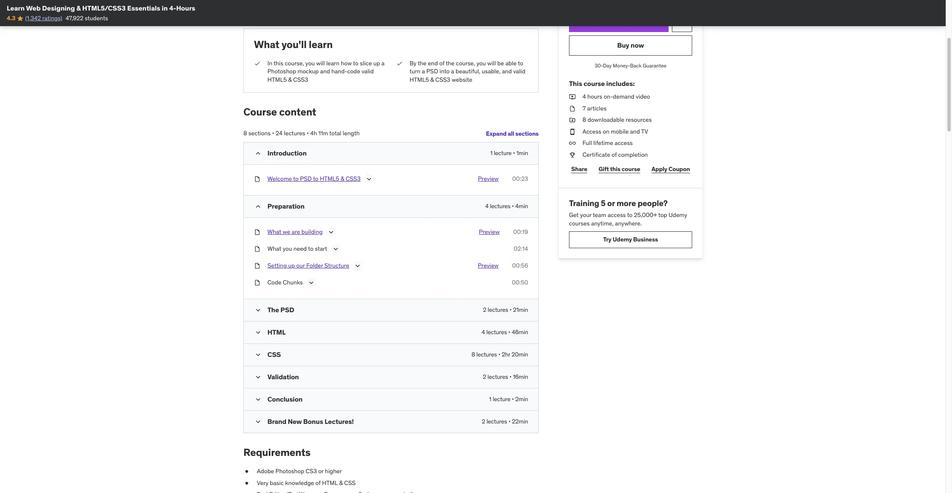 Task type: describe. For each thing, give the bounding box(es) containing it.
will inside in this course, you will learn how to slice up a photoshop mockup and hand-code valid html5 & css3
[[317, 59, 325, 67]]

& up 47,922
[[76, 4, 81, 12]]

1 horizontal spatial html
[[322, 480, 338, 487]]

get
[[570, 212, 579, 219]]

video
[[636, 93, 651, 100]]

24
[[276, 130, 283, 137]]

lectures for preparation
[[490, 203, 511, 210]]

lectures for html
[[487, 329, 507, 337]]

gift this course
[[599, 166, 641, 173]]

udemy inside 'link'
[[613, 236, 633, 244]]

20min
[[512, 351, 529, 359]]

8 for 8 lectures • 2hr 20min
[[472, 351, 475, 359]]

• for brand new bonus lectures!
[[509, 418, 511, 426]]

25,000+
[[634, 212, 658, 219]]

html5 inside welcome to psd to html5 & css3 button
[[320, 175, 339, 183]]

show lecture description image right building
[[327, 228, 336, 237]]

lecture for introduction
[[494, 150, 512, 157]]

1 vertical spatial photoshop
[[276, 468, 304, 476]]

8 downloadable resources
[[583, 116, 652, 124]]

how
[[341, 59, 352, 67]]

0 vertical spatial 4
[[583, 93, 587, 100]]

content
[[279, 106, 316, 119]]

2 vertical spatial psd
[[281, 306, 294, 315]]

css3 inside button
[[346, 175, 361, 183]]

& inside by the end of the course, you will be able to turn a psd into a beautiful, usable, and valid html5 & css3 website
[[431, 76, 434, 83]]

people?
[[638, 198, 668, 208]]

your
[[581, 212, 592, 219]]

2 lectures • 21min
[[483, 307, 529, 314]]

add to cart
[[602, 17, 637, 26]]

includes:
[[607, 79, 635, 88]]

hours
[[588, 93, 603, 100]]

(1,342 ratings)
[[25, 15, 62, 22]]

preview for 00:56
[[478, 262, 499, 270]]

and inside by the end of the course, you will be able to turn a psd into a beautiful, usable, and valid html5 & css3 website
[[502, 68, 512, 75]]

4 lectures • 46min
[[482, 329, 529, 337]]

total
[[330, 130, 342, 137]]

knowledge
[[285, 480, 314, 487]]

small image for conclusion
[[254, 396, 263, 405]]

setting up our folder structure button
[[268, 262, 350, 272]]

day
[[604, 63, 612, 69]]

• for preparation
[[512, 203, 514, 210]]

adobe
[[257, 468, 274, 476]]

& inside welcome to psd to html5 & css3 button
[[341, 175, 345, 183]]

1 sections from the left
[[249, 130, 271, 137]]

the
[[268, 306, 279, 315]]

cs3
[[306, 468, 317, 476]]

xsmall image for access
[[570, 128, 576, 136]]

the psd
[[268, 306, 294, 315]]

be
[[498, 59, 504, 67]]

training 5 or more people? get your team access to 25,000+ top udemy courses anytime, anywhere.
[[570, 198, 688, 228]]

lectures for brand new bonus lectures!
[[487, 418, 508, 426]]

adobe photoshop cs3 or higher
[[257, 468, 342, 476]]

code chunks
[[268, 279, 303, 287]]

access
[[583, 128, 602, 135]]

xsmall image for 8
[[570, 116, 576, 124]]

to inside in this course, you will learn how to slice up a photoshop mockup and hand-code valid html5 & css3
[[353, 59, 359, 67]]

students
[[85, 15, 108, 22]]

anytime,
[[592, 220, 614, 228]]

certificate
[[583, 151, 611, 159]]

of for requirements
[[316, 480, 321, 487]]

00:56
[[513, 262, 529, 270]]

expand all sections
[[486, 130, 539, 138]]

0 horizontal spatial html
[[268, 329, 286, 337]]

& down higher
[[339, 480, 343, 487]]

lectures for validation
[[488, 374, 509, 381]]

you inside in this course, you will learn how to slice up a photoshop mockup and hand-code valid html5 & css3
[[306, 59, 315, 67]]

resources
[[626, 116, 652, 124]]

higher
[[325, 468, 342, 476]]

certificate of completion
[[583, 151, 648, 159]]

what we are building
[[268, 228, 323, 236]]

css3 inside in this course, you will learn how to slice up a photoshop mockup and hand-code valid html5 & css3
[[293, 76, 308, 83]]

30-day money-back guarantee
[[595, 63, 667, 69]]

1min
[[517, 150, 529, 157]]

now
[[631, 41, 645, 50]]

4 for preparation
[[486, 203, 489, 210]]

by
[[410, 59, 417, 67]]

udemy inside training 5 or more people? get your team access to 25,000+ top udemy courses anytime, anywhere.
[[669, 212, 688, 219]]

8 for 8 sections • 24 lectures • 4h 11m total length
[[244, 130, 247, 137]]

expand
[[486, 130, 507, 138]]

xsmall image for very
[[244, 480, 250, 488]]

course content
[[244, 106, 316, 119]]

22min
[[512, 418, 529, 426]]

1 the from the left
[[418, 59, 427, 67]]

brand new bonus lectures!
[[268, 418, 354, 426]]

website
[[452, 76, 473, 83]]

xsmall image left welcome
[[254, 175, 261, 184]]

1 horizontal spatial css
[[345, 480, 356, 487]]

start
[[315, 245, 327, 253]]

training
[[570, 198, 600, 208]]

sections inside dropdown button
[[516, 130, 539, 138]]

small image for brand new bonus lectures!
[[254, 418, 263, 427]]

02:14
[[514, 245, 529, 253]]

validation
[[268, 373, 299, 382]]

guarantee
[[643, 63, 667, 69]]

to inside by the end of the course, you will be able to turn a psd into a beautiful, usable, and valid html5 & css3 website
[[518, 59, 524, 67]]

basic
[[270, 480, 284, 487]]

2hr
[[502, 351, 511, 359]]

need
[[294, 245, 307, 253]]

4 lectures • 4min
[[486, 203, 529, 210]]

very basic knowledge of html & css
[[257, 480, 356, 487]]

cart
[[624, 17, 637, 26]]

apply
[[652, 166, 668, 173]]

access inside training 5 or more people? get your team access to 25,000+ top udemy courses anytime, anywhere.
[[608, 212, 626, 219]]

xsmall image for certificate
[[570, 151, 576, 159]]

back
[[631, 63, 642, 69]]

7 articles
[[583, 105, 607, 112]]

small image for validation
[[254, 374, 263, 382]]

2min
[[516, 396, 529, 404]]

gift this course link
[[597, 161, 643, 178]]

course, inside by the end of the course, you will be able to turn a psd into a beautiful, usable, and valid html5 & css3 website
[[456, 59, 476, 67]]

lectures for css
[[477, 351, 497, 359]]

4 for html
[[482, 329, 485, 337]]

up inside in this course, you will learn how to slice up a photoshop mockup and hand-code valid html5 & css3
[[374, 59, 380, 67]]

try
[[604, 236, 612, 244]]

lectures for the psd
[[488, 307, 509, 314]]

what for what you'll learn
[[254, 38, 280, 51]]

money-
[[613, 63, 631, 69]]

length
[[343, 130, 360, 137]]

anywhere.
[[616, 220, 642, 228]]

(1,342
[[25, 15, 41, 22]]

47,922
[[66, 15, 83, 22]]

on
[[603, 128, 610, 135]]

setting
[[268, 262, 287, 270]]

1 for introduction
[[491, 150, 493, 157]]

beautiful,
[[456, 68, 481, 75]]

xsmall image for full
[[570, 139, 576, 148]]

00:23
[[513, 175, 529, 183]]

in
[[162, 4, 168, 12]]

show lecture description image down setting up our folder structure button
[[307, 279, 316, 288]]

0 vertical spatial css
[[268, 351, 281, 359]]

xsmall image for in
[[254, 59, 261, 68]]

photoshop inside in this course, you will learn how to slice up a photoshop mockup and hand-code valid html5 & css3
[[268, 68, 296, 75]]

8 for 8 downloadable resources
[[583, 116, 587, 124]]

& inside in this course, you will learn how to slice up a photoshop mockup and hand-code valid html5 & css3
[[288, 76, 292, 83]]

small image for introduction
[[254, 150, 263, 158]]

2 horizontal spatial and
[[631, 128, 641, 135]]

web
[[26, 4, 41, 12]]

a inside in this course, you will learn how to slice up a photoshop mockup and hand-code valid html5 & css3
[[382, 59, 385, 67]]



Task type: vqa. For each thing, say whether or not it's contained in the screenshot.
the rightmost AND
yes



Task type: locate. For each thing, give the bounding box(es) containing it.
0 horizontal spatial or
[[319, 468, 324, 476]]

1 vertical spatial psd
[[300, 175, 312, 183]]

0 horizontal spatial will
[[317, 59, 325, 67]]

apply coupon
[[652, 166, 691, 173]]

top
[[659, 212, 668, 219]]

1 vertical spatial of
[[612, 151, 617, 159]]

xsmall image left access
[[570, 128, 576, 136]]

1 horizontal spatial and
[[502, 68, 512, 75]]

psd right welcome
[[300, 175, 312, 183]]

0 vertical spatial lecture
[[494, 150, 512, 157]]

udemy right the 'try'
[[613, 236, 633, 244]]

learn up hand-
[[327, 59, 340, 67]]

html5 inside in this course, you will learn how to slice up a photoshop mockup and hand-code valid html5 & css3
[[268, 76, 287, 83]]

• left 24
[[272, 130, 274, 137]]

lecture left 1min at right
[[494, 150, 512, 157]]

1 vertical spatial up
[[288, 262, 295, 270]]

2 horizontal spatial you
[[477, 59, 486, 67]]

hours
[[176, 4, 195, 12]]

0 vertical spatial small image
[[254, 150, 263, 158]]

0 horizontal spatial this
[[274, 59, 284, 67]]

2 left 22min
[[482, 418, 486, 426]]

a right into
[[451, 68, 455, 75]]

html down higher
[[322, 480, 338, 487]]

course, up beautiful,
[[456, 59, 476, 67]]

• for html
[[509, 329, 511, 337]]

1 vertical spatial small image
[[254, 374, 263, 382]]

4h 11m
[[311, 130, 328, 137]]

code
[[347, 68, 360, 75]]

small image left validation on the left bottom of page
[[254, 374, 263, 382]]

or right cs3
[[319, 468, 324, 476]]

able
[[506, 59, 517, 67]]

of down cs3
[[316, 480, 321, 487]]

articles
[[588, 105, 607, 112]]

small image
[[254, 203, 263, 211], [254, 307, 263, 315], [254, 329, 263, 337], [254, 351, 263, 360], [254, 418, 263, 427]]

building
[[302, 228, 323, 236]]

2 for new
[[482, 418, 486, 426]]

0 vertical spatial 8
[[583, 116, 587, 124]]

and down the able
[[502, 68, 512, 75]]

• for introduction
[[513, 150, 516, 157]]

8 down course at the top left
[[244, 130, 247, 137]]

0 horizontal spatial valid
[[362, 68, 374, 75]]

2 valid from the left
[[514, 68, 526, 75]]

conclusion
[[268, 396, 303, 404]]

0 horizontal spatial html5
[[268, 76, 287, 83]]

1 course, from the left
[[285, 59, 304, 67]]

2 small image from the top
[[254, 374, 263, 382]]

1
[[491, 150, 493, 157], [490, 396, 492, 404]]

udemy right top
[[669, 212, 688, 219]]

to
[[616, 17, 623, 26], [353, 59, 359, 67], [518, 59, 524, 67], [293, 175, 299, 183], [313, 175, 319, 183], [628, 212, 633, 219], [308, 245, 314, 253]]

0 vertical spatial up
[[374, 59, 380, 67]]

1 horizontal spatial of
[[440, 59, 445, 67]]

this inside in this course, you will learn how to slice up a photoshop mockup and hand-code valid html5 & css3
[[274, 59, 284, 67]]

• left 16min
[[510, 374, 512, 381]]

or right '5'
[[608, 198, 615, 208]]

preview left 00:56 at the bottom
[[478, 262, 499, 270]]

valid down slice
[[362, 68, 374, 75]]

brand
[[268, 418, 287, 426]]

welcome
[[268, 175, 292, 183]]

1 horizontal spatial valid
[[514, 68, 526, 75]]

1 horizontal spatial html5
[[320, 175, 339, 183]]

1 vertical spatial or
[[319, 468, 324, 476]]

preparation
[[268, 202, 305, 211]]

setting up our folder structure
[[268, 262, 350, 270]]

1 for conclusion
[[490, 396, 492, 404]]

5
[[601, 198, 606, 208]]

welcome to psd to html5 & css3
[[268, 175, 361, 183]]

0 horizontal spatial css
[[268, 351, 281, 359]]

0 vertical spatial html
[[268, 329, 286, 337]]

in this course, you will learn how to slice up a photoshop mockup and hand-code valid html5 & css3
[[268, 59, 385, 83]]

0 vertical spatial or
[[608, 198, 615, 208]]

on-
[[604, 93, 613, 100]]

lectures left the 21min
[[488, 307, 509, 314]]

course up hours
[[584, 79, 605, 88]]

what we are building button
[[268, 228, 323, 239]]

1 up "2 lectures • 22min"
[[490, 396, 492, 404]]

2 vertical spatial of
[[316, 480, 321, 487]]

expand all sections button
[[486, 125, 539, 142]]

of up into
[[440, 59, 445, 67]]

this right in
[[274, 59, 284, 67]]

up
[[374, 59, 380, 67], [288, 262, 295, 270]]

00:50
[[512, 279, 529, 287]]

of down full lifetime access
[[612, 151, 617, 159]]

1 horizontal spatial this
[[611, 166, 621, 173]]

5 small image from the top
[[254, 418, 263, 427]]

of inside by the end of the course, you will be able to turn a psd into a beautiful, usable, and valid html5 & css3 website
[[440, 59, 445, 67]]

7
[[583, 105, 586, 112]]

• left 22min
[[509, 418, 511, 426]]

preview left the '00:23'
[[478, 175, 499, 183]]

lectures left 2hr
[[477, 351, 497, 359]]

&
[[76, 4, 81, 12], [288, 76, 292, 83], [431, 76, 434, 83], [341, 175, 345, 183], [339, 480, 343, 487]]

this right the gift
[[611, 166, 621, 173]]

css3 down into
[[436, 76, 451, 83]]

0 horizontal spatial the
[[418, 59, 427, 67]]

valid
[[362, 68, 374, 75], [514, 68, 526, 75]]

1 vertical spatial 2
[[483, 374, 487, 381]]

what inside what we are building button
[[268, 228, 282, 236]]

to inside training 5 or more people? get your team access to 25,000+ top udemy courses anytime, anywhere.
[[628, 212, 633, 219]]

show lecture description image right structure
[[354, 262, 362, 271]]

access
[[615, 139, 633, 147], [608, 212, 626, 219]]

lectures up 8 lectures • 2hr 20min
[[487, 329, 507, 337]]

1 horizontal spatial up
[[374, 59, 380, 67]]

small image left introduction
[[254, 150, 263, 158]]

structure
[[325, 262, 350, 270]]

0 vertical spatial learn
[[309, 38, 333, 51]]

html5 inside by the end of the course, you will be able to turn a psd into a beautiful, usable, and valid html5 & css3 website
[[410, 76, 429, 83]]

2 down 8 lectures • 2hr 20min
[[483, 374, 487, 381]]

xsmall image
[[254, 59, 261, 68], [570, 116, 576, 124], [570, 139, 576, 148], [570, 151, 576, 159], [254, 228, 261, 237], [254, 245, 261, 254], [254, 279, 261, 287], [244, 468, 250, 476], [244, 480, 250, 488]]

3 small image from the top
[[254, 329, 263, 337]]

0 vertical spatial udemy
[[669, 212, 688, 219]]

1 horizontal spatial will
[[488, 59, 496, 67]]

learn web designing & html5/css3 essentials in 4-hours
[[7, 4, 195, 12]]

valid inside in this course, you will learn how to slice up a photoshop mockup and hand-code valid html5 & css3
[[362, 68, 374, 75]]

our
[[297, 262, 305, 270]]

2 vertical spatial preview
[[478, 262, 499, 270]]

• left 46min
[[509, 329, 511, 337]]

1 down 'expand'
[[491, 150, 493, 157]]

you left need
[[283, 245, 292, 253]]

you'll
[[282, 38, 307, 51]]

share
[[572, 166, 588, 173]]

00:19
[[514, 228, 529, 236]]

learn
[[309, 38, 333, 51], [327, 59, 340, 67]]

all
[[508, 130, 515, 138]]

0 horizontal spatial up
[[288, 262, 295, 270]]

1 valid from the left
[[362, 68, 374, 75]]

course, inside in this course, you will learn how to slice up a photoshop mockup and hand-code valid html5 & css3
[[285, 59, 304, 67]]

& up the content
[[288, 76, 292, 83]]

css3 left show lecture description icon
[[346, 175, 361, 183]]

small image left conclusion
[[254, 396, 263, 405]]

we
[[283, 228, 291, 236]]

lectures down 8 lectures • 2hr 20min
[[488, 374, 509, 381]]

0 vertical spatial of
[[440, 59, 445, 67]]

1 horizontal spatial udemy
[[669, 212, 688, 219]]

4 small image from the top
[[254, 351, 263, 360]]

2 for psd
[[483, 307, 487, 314]]

0 horizontal spatial of
[[316, 480, 321, 487]]

2
[[483, 307, 487, 314], [483, 374, 487, 381], [482, 418, 486, 426]]

0 vertical spatial photoshop
[[268, 68, 296, 75]]

1 horizontal spatial sections
[[516, 130, 539, 138]]

0 horizontal spatial course
[[584, 79, 605, 88]]

what for what we are building
[[268, 228, 282, 236]]

0 vertical spatial what
[[254, 38, 280, 51]]

2 will from the left
[[488, 59, 496, 67]]

0 horizontal spatial psd
[[281, 306, 294, 315]]

html5 down in
[[268, 76, 287, 83]]

1 horizontal spatial a
[[422, 68, 425, 75]]

1 vertical spatial 4
[[486, 203, 489, 210]]

you inside by the end of the course, you will be able to turn a psd into a beautiful, usable, and valid html5 & css3 website
[[477, 59, 486, 67]]

the up into
[[446, 59, 455, 67]]

2 horizontal spatial 8
[[583, 116, 587, 124]]

sections left 24
[[249, 130, 271, 137]]

0 vertical spatial access
[[615, 139, 633, 147]]

2 horizontal spatial 4
[[583, 93, 587, 100]]

3 small image from the top
[[254, 396, 263, 405]]

html5 down turn
[[410, 76, 429, 83]]

2 small image from the top
[[254, 307, 263, 315]]

1 vertical spatial this
[[611, 166, 621, 173]]

xsmall image left 7 at the right of page
[[570, 105, 576, 113]]

0 horizontal spatial css3
[[293, 76, 308, 83]]

add
[[602, 17, 615, 26]]

1 vertical spatial css
[[345, 480, 356, 487]]

course down completion
[[622, 166, 641, 173]]

and left hand-
[[320, 68, 330, 75]]

access down mobile
[[615, 139, 633, 147]]

access up anywhere. on the right of page
[[608, 212, 626, 219]]

1 horizontal spatial 4
[[486, 203, 489, 210]]

2 course, from the left
[[456, 59, 476, 67]]

lifetime
[[594, 139, 614, 147]]

access on mobile and tv
[[583, 128, 649, 135]]

business
[[634, 236, 659, 244]]

more
[[617, 198, 637, 208]]

course
[[244, 106, 277, 119]]

psd down end
[[427, 68, 439, 75]]

1 horizontal spatial or
[[608, 198, 615, 208]]

1 small image from the top
[[254, 150, 263, 158]]

1 vertical spatial 1
[[490, 396, 492, 404]]

2 horizontal spatial a
[[451, 68, 455, 75]]

psd inside by the end of the course, you will be able to turn a psd into a beautiful, usable, and valid html5 & css3 website
[[427, 68, 439, 75]]

0 vertical spatial psd
[[427, 68, 439, 75]]

course
[[584, 79, 605, 88], [622, 166, 641, 173]]

what left we
[[268, 228, 282, 236]]

downloadable
[[588, 116, 625, 124]]

2 vertical spatial 8
[[472, 351, 475, 359]]

1 vertical spatial udemy
[[613, 236, 633, 244]]

essentials
[[127, 4, 160, 12]]

1 horizontal spatial 8
[[472, 351, 475, 359]]

2 horizontal spatial css3
[[436, 76, 451, 83]]

1 vertical spatial html
[[322, 480, 338, 487]]

html down the
[[268, 329, 286, 337]]

slice
[[360, 59, 372, 67]]

0 horizontal spatial and
[[320, 68, 330, 75]]

8 down 7 at the right of page
[[583, 116, 587, 124]]

small image
[[254, 150, 263, 158], [254, 374, 263, 382], [254, 396, 263, 405]]

wishlist image
[[678, 17, 688, 27]]

1 horizontal spatial the
[[446, 59, 455, 67]]

0 horizontal spatial you
[[283, 245, 292, 253]]

xsmall image
[[396, 59, 403, 68], [570, 93, 576, 101], [570, 105, 576, 113], [570, 128, 576, 136], [254, 175, 261, 184], [254, 262, 261, 271]]

1 vertical spatial preview
[[479, 228, 500, 236]]

8 left 2hr
[[472, 351, 475, 359]]

show lecture description image
[[365, 175, 374, 184]]

preview down 4 lectures • 4min
[[479, 228, 500, 236]]

what you need to start
[[268, 245, 327, 253]]

html5 left show lecture description icon
[[320, 175, 339, 183]]

usable,
[[482, 68, 501, 75]]

will inside by the end of the course, you will be able to turn a psd into a beautiful, usable, and valid html5 & css3 website
[[488, 59, 496, 67]]

• left 1min at right
[[513, 150, 516, 157]]

will up mockup
[[317, 59, 325, 67]]

21min
[[514, 307, 529, 314]]

2 lectures • 16min
[[483, 374, 529, 381]]

2 vertical spatial small image
[[254, 396, 263, 405]]

0 vertical spatial course
[[584, 79, 605, 88]]

small image for css
[[254, 351, 263, 360]]

completion
[[619, 151, 648, 159]]

add to cart button
[[570, 12, 669, 32]]

xsmall image down this
[[570, 93, 576, 101]]

xsmall image for by
[[396, 59, 403, 68]]

learn inside in this course, you will learn how to slice up a photoshop mockup and hand-code valid html5 & css3
[[327, 59, 340, 67]]

4 left hours
[[583, 93, 587, 100]]

0 vertical spatial this
[[274, 59, 284, 67]]

hand-
[[332, 68, 347, 75]]

what up "setting"
[[268, 245, 282, 253]]

html5
[[268, 76, 287, 83], [410, 76, 429, 83], [320, 175, 339, 183]]

lectures left 22min
[[487, 418, 508, 426]]

• left 4min
[[512, 203, 514, 210]]

0 horizontal spatial 4
[[482, 329, 485, 337]]

xsmall image left "setting"
[[254, 262, 261, 271]]

• left 2min
[[512, 396, 514, 404]]

• left 2hr
[[499, 351, 501, 359]]

will up usable, at the top right
[[488, 59, 496, 67]]

1 vertical spatial learn
[[327, 59, 340, 67]]

0 horizontal spatial sections
[[249, 130, 271, 137]]

psd inside button
[[300, 175, 312, 183]]

a right slice
[[382, 59, 385, 67]]

team
[[593, 212, 607, 219]]

1 will from the left
[[317, 59, 325, 67]]

photoshop down in
[[268, 68, 296, 75]]

2 horizontal spatial psd
[[427, 68, 439, 75]]

learn right you'll
[[309, 38, 333, 51]]

2 vertical spatial what
[[268, 245, 282, 253]]

xsmall image for adobe
[[244, 468, 250, 476]]

ratings)
[[42, 15, 62, 22]]

2 vertical spatial 2
[[482, 418, 486, 426]]

46min
[[512, 329, 529, 337]]

0 vertical spatial 2
[[483, 307, 487, 314]]

30-
[[595, 63, 604, 69]]

show lecture description image right start
[[332, 245, 340, 254]]

1 vertical spatial lecture
[[493, 396, 511, 404]]

show lecture description image
[[327, 228, 336, 237], [332, 245, 340, 254], [354, 262, 362, 271], [307, 279, 316, 288]]

full
[[583, 139, 593, 147]]

demand
[[613, 93, 635, 100]]

lecture left 2min
[[493, 396, 511, 404]]

0 horizontal spatial udemy
[[613, 236, 633, 244]]

1 vertical spatial course
[[622, 166, 641, 173]]

1 horizontal spatial course,
[[456, 59, 476, 67]]

a right turn
[[422, 68, 425, 75]]

preview for 00:19
[[479, 228, 500, 236]]

up left our on the bottom of page
[[288, 262, 295, 270]]

2 horizontal spatial html5
[[410, 76, 429, 83]]

this
[[570, 79, 583, 88]]

the
[[418, 59, 427, 67], [446, 59, 455, 67]]

psd
[[427, 68, 439, 75], [300, 175, 312, 183], [281, 306, 294, 315]]

new
[[288, 418, 302, 426]]

small image for html
[[254, 329, 263, 337]]

0 vertical spatial preview
[[478, 175, 499, 183]]

css3 inside by the end of the course, you will be able to turn a psd into a beautiful, usable, and valid html5 & css3 website
[[436, 76, 451, 83]]

this for in
[[274, 59, 284, 67]]

1 horizontal spatial psd
[[300, 175, 312, 183]]

• left 4h 11m
[[307, 130, 309, 137]]

1 horizontal spatial css3
[[346, 175, 361, 183]]

1 horizontal spatial you
[[306, 59, 315, 67]]

• for conclusion
[[512, 396, 514, 404]]

of for what you'll learn
[[440, 59, 445, 67]]

you up mockup
[[306, 59, 315, 67]]

• for the psd
[[510, 307, 512, 314]]

buy now button
[[570, 35, 693, 56]]

up right slice
[[374, 59, 380, 67]]

0 vertical spatial 1
[[491, 150, 493, 157]]

2 the from the left
[[446, 59, 455, 67]]

folder
[[307, 262, 323, 270]]

you up usable, at the top right
[[477, 59, 486, 67]]

1 vertical spatial access
[[608, 212, 626, 219]]

4
[[583, 93, 587, 100], [486, 203, 489, 210], [482, 329, 485, 337]]

lecture for conclusion
[[493, 396, 511, 404]]

preview for 00:23
[[478, 175, 499, 183]]

and left tv
[[631, 128, 641, 135]]

will
[[317, 59, 325, 67], [488, 59, 496, 67]]

4 hours on-demand video
[[583, 93, 651, 100]]

css3 down mockup
[[293, 76, 308, 83]]

1 vertical spatial what
[[268, 228, 282, 236]]

2 horizontal spatial of
[[612, 151, 617, 159]]

2 vertical spatial 4
[[482, 329, 485, 337]]

and inside in this course, you will learn how to slice up a photoshop mockup and hand-code valid html5 & css3
[[320, 68, 330, 75]]

valid inside by the end of the course, you will be able to turn a psd into a beautiful, usable, and valid html5 & css3 website
[[514, 68, 526, 75]]

small image for preparation
[[254, 203, 263, 211]]

0 horizontal spatial course,
[[285, 59, 304, 67]]

2 sections from the left
[[516, 130, 539, 138]]

this course includes:
[[570, 79, 635, 88]]

what up in
[[254, 38, 280, 51]]

0 horizontal spatial 8
[[244, 130, 247, 137]]

preview
[[478, 175, 499, 183], [479, 228, 500, 236], [478, 262, 499, 270]]

1 horizontal spatial course
[[622, 166, 641, 173]]

end
[[428, 59, 438, 67]]

4-
[[169, 4, 176, 12]]

valid down the able
[[514, 68, 526, 75]]

what for what you need to start
[[268, 245, 282, 253]]

xsmall image left the by
[[396, 59, 403, 68]]

1 small image from the top
[[254, 203, 263, 211]]

lectures left 4min
[[490, 203, 511, 210]]

share button
[[570, 161, 590, 178]]

xsmall image for 7
[[570, 105, 576, 113]]

photoshop up knowledge
[[276, 468, 304, 476]]

2 lectures • 22min
[[482, 418, 529, 426]]

1 vertical spatial 8
[[244, 130, 247, 137]]

• for css
[[499, 351, 501, 359]]

learn
[[7, 4, 25, 12]]

0 horizontal spatial a
[[382, 59, 385, 67]]

html
[[268, 329, 286, 337], [322, 480, 338, 487]]

or inside training 5 or more people? get your team access to 25,000+ top udemy courses anytime, anywhere.
[[608, 198, 615, 208]]

small image for the psd
[[254, 307, 263, 315]]

psd right the
[[281, 306, 294, 315]]

• for validation
[[510, 374, 512, 381]]

this for gift
[[611, 166, 621, 173]]

xsmall image for 4
[[570, 93, 576, 101]]

lectures right 24
[[284, 130, 305, 137]]

& down end
[[431, 76, 434, 83]]

up inside button
[[288, 262, 295, 270]]

course, up mockup
[[285, 59, 304, 67]]

4 up 8 lectures • 2hr 20min
[[482, 329, 485, 337]]

sections right all
[[516, 130, 539, 138]]

4min
[[516, 203, 529, 210]]

2 up the 4 lectures • 46min
[[483, 307, 487, 314]]

• left the 21min
[[510, 307, 512, 314]]

& left show lecture description icon
[[341, 175, 345, 183]]



